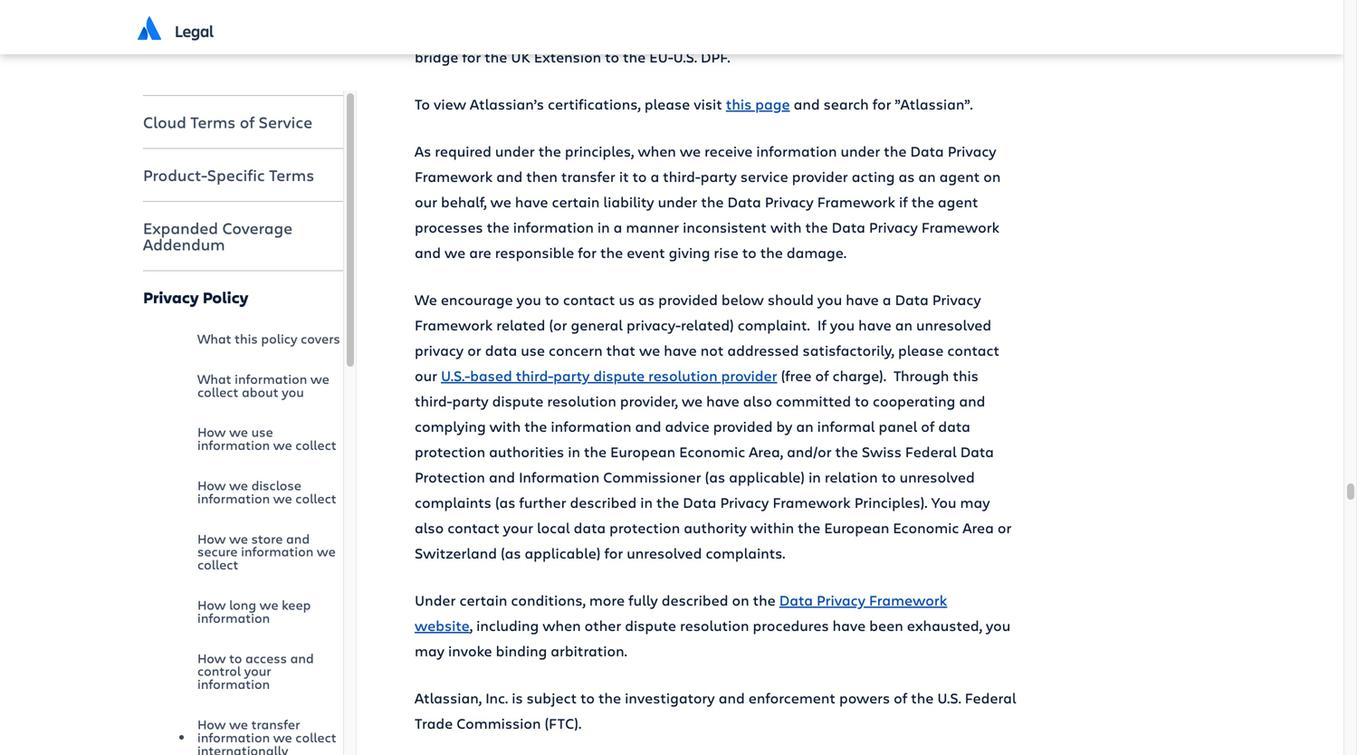 Task type: describe. For each thing, give the bounding box(es) containing it.
powers
[[839, 688, 890, 708]]

more
[[589, 591, 625, 610]]

we right store
[[317, 543, 336, 560]]

information inside how we disclose information we collect
[[197, 489, 270, 507]]

we inside 'how long we keep information'
[[260, 596, 279, 614]]

secure
[[197, 543, 238, 560]]

use inside how we use information we collect
[[251, 423, 273, 441]]

data inside data privacy framework website
[[780, 591, 813, 610]]

1 horizontal spatial terms
[[269, 164, 314, 186]]

when inside "as required under the principles, when we receive information under the data privacy framework and then transfer it to a third-party service provider acting as an agent on our behalf, we have certain liability under the data privacy framework if the agent processes the information in a manner inconsistent with the data privacy framework and we are responsible for the event giving rise to the damage."
[[638, 141, 676, 161]]

the right if
[[912, 192, 934, 212]]

coverage
[[222, 218, 293, 239]]

product-specific terms
[[143, 164, 314, 186]]

about
[[242, 383, 279, 401]]

we up disclose
[[273, 436, 292, 454]]

may inside (free of charge).  through this third-party dispute resolution provider, we have also committed to cooperating and complying with the information and advice provided by an informal panel of data protection authorities in the european economic area, and/or the swiss federal data protection and information commissioner (as applicable) in relation to unresolved complaints (as further described in the data privacy framework principles). you may also contact your local data protection authority within the european economic area or switzerland (as applicable) for unresolved complaints.
[[960, 493, 990, 512]]

damage.
[[787, 243, 847, 262]]

internationally
[[197, 741, 288, 755]]

1 vertical spatial (as
[[495, 493, 516, 512]]

have inside "as required under the principles, when we receive information under the data privacy framework and then transfer it to a third-party service provider acting as an agent on our behalf, we have certain liability under the data privacy framework if the agent processes the information in a manner inconsistent with the data privacy framework and we are responsible for the event giving rise to the damage."
[[515, 192, 548, 212]]

to inside atlassian, inc. is subject to the investigatory and enforcement powers of the u.s. federal trade commission (ftc).
[[581, 688, 595, 708]]

1 vertical spatial third-
[[516, 366, 553, 385]]

policy
[[261, 330, 297, 347]]

conditions,
[[511, 591, 586, 610]]

an for privacy
[[895, 315, 913, 335]]

information up responsible
[[513, 217, 594, 237]]

unresolved inside "we encourage you to contact us as provided below should you have a data privacy framework related (or general privacy-related) complaint.  if you have an unresolved privacy or data use concern that we have not addressed satisfactorily, please contact our"
[[916, 315, 992, 335]]

subject
[[527, 688, 577, 708]]

with inside "as required under the principles, when we receive information under the data privacy framework and then transfer it to a third-party service provider acting as an agent on our behalf, we have certain liability under the data privacy framework if the agent processes the information in a manner inconsistent with the data privacy framework and we are responsible for the event giving rise to the damage."
[[771, 217, 802, 237]]

we inside (free of charge).  through this third-party dispute resolution provider, we have also committed to cooperating and complying with the information and advice provided by an informal panel of data protection authorities in the european economic area, and/or the swiss federal data protection and information commissioner (as applicable) in relation to unresolved complaints (as further described in the data privacy framework principles). you may also contact your local data protection authority within the european economic area or switzerland (as applicable) for unresolved complaints.
[[682, 391, 703, 411]]

, including
[[470, 616, 539, 635]]

the down informal
[[836, 442, 858, 462]]

1 horizontal spatial protection
[[610, 518, 680, 538]]

federal inside atlassian, inc. is subject to the investigatory and enforcement powers of the u.s. federal trade commission (ftc).
[[965, 688, 1017, 708]]

it
[[619, 167, 629, 186]]

below
[[722, 290, 764, 309]]

, including when other dispute resolution procedures have been exhausted, you may invoke binding arbitration.
[[415, 616, 1011, 661]]

1 vertical spatial contact
[[948, 341, 1000, 360]]

we encourage you to contact us as provided below should you have a data privacy framework related (or general privacy-related) complaint.  if you have an unresolved privacy or data use concern that we have not addressed satisfactorily, please contact our
[[415, 290, 1000, 385]]

certain inside "as required under the principles, when we receive information under the data privacy framework and then transfer it to a third-party service provider acting as an agent on our behalf, we have certain liability under the data privacy framework if the agent processes the information in a manner inconsistent with the data privacy framework and we are responsible for the event giving rise to the damage."
[[552, 192, 600, 212]]

2 vertical spatial data
[[574, 518, 606, 538]]

event
[[627, 243, 665, 262]]

1 vertical spatial economic
[[893, 518, 959, 538]]

to up principles).
[[882, 467, 896, 487]]

information inside 'what information we collect about you'
[[235, 370, 307, 388]]

third- inside "as required under the principles, when we receive information under the data privacy framework and then transfer it to a third-party service provider acting as an agent on our behalf, we have certain liability under the data privacy framework if the agent processes the information in a manner inconsistent with the data privacy framework and we are responsible for the event giving rise to the damage."
[[663, 167, 701, 186]]

not
[[701, 341, 724, 360]]

we down how to access and control your information link
[[273, 728, 292, 746]]

how to access and control your information
[[197, 649, 314, 693]]

privacy down if
[[869, 217, 918, 237]]

0 vertical spatial please
[[645, 94, 690, 114]]

0 horizontal spatial applicable)
[[525, 543, 601, 563]]

to right it
[[633, 167, 647, 186]]

committed
[[776, 391, 851, 411]]

inc.
[[485, 688, 508, 708]]

data up authority
[[683, 493, 717, 512]]

authority
[[684, 518, 747, 538]]

as inside "we encourage you to contact us as provided below should you have a data privacy framework related (or general privacy-related) complaint.  if you have an unresolved privacy or data use concern that we have not addressed satisfactorily, please contact our"
[[639, 290, 655, 309]]

(free
[[781, 366, 812, 385]]

related)
[[681, 315, 734, 335]]

complaints
[[415, 493, 492, 512]]

0 vertical spatial resolution
[[649, 366, 718, 385]]

to view atlassian's certifications, please visit this page and search for "atlassian".
[[415, 94, 973, 114]]

legal link
[[175, 0, 214, 54]]

what this policy covers
[[197, 330, 340, 347]]

how we use information we collect
[[197, 423, 337, 454]]

1 horizontal spatial party
[[553, 366, 590, 385]]

informal
[[817, 417, 875, 436]]

when inside , including when other dispute resolution procedures have been exhausted, you may invoke binding arbitration.
[[543, 616, 581, 635]]

certifications,
[[548, 94, 641, 114]]

your inside how to access and control your information
[[244, 662, 271, 680]]

1 vertical spatial also
[[415, 518, 444, 538]]

as inside "as required under the principles, when we receive information under the data privacy framework and then transfer it to a third-party service provider acting as an agent on our behalf, we have certain liability under the data privacy framework if the agent processes the information in a manner inconsistent with the data privacy framework and we are responsible for the event giving rise to the damage."
[[899, 167, 915, 186]]

specific
[[207, 164, 265, 186]]

area,
[[749, 442, 783, 462]]

to up informal
[[855, 391, 869, 411]]

then
[[526, 167, 558, 186]]

1 horizontal spatial under
[[658, 192, 698, 212]]

the up are
[[487, 217, 510, 237]]

1 horizontal spatial contact
[[563, 290, 615, 309]]

the right within
[[798, 518, 821, 538]]

provider,
[[620, 391, 678, 411]]

atlassian logo image
[[138, 16, 161, 40]]

the up procedures
[[753, 591, 776, 610]]

data for framework
[[485, 341, 517, 360]]

keep
[[282, 596, 311, 614]]

cloud terms of service link
[[143, 101, 343, 144]]

we down about
[[229, 423, 248, 441]]

we left receive
[[680, 141, 701, 161]]

data for and
[[939, 417, 971, 436]]

privacy inside data privacy framework website
[[817, 591, 866, 610]]

or inside "we encourage you to contact us as provided below should you have a data privacy framework related (or general privacy-related) complaint.  if you have an unresolved privacy or data use concern that we have not addressed satisfactorily, please contact our"
[[467, 341, 481, 360]]

principles).
[[855, 493, 928, 512]]

and inside atlassian, inc. is subject to the investigatory and enforcement powers of the u.s. federal trade commission (ftc).
[[719, 688, 745, 708]]

dispute inside , including when other dispute resolution procedures have been exhausted, you may invoke binding arbitration.
[[625, 616, 676, 635]]

long
[[229, 596, 256, 614]]

you up if
[[818, 290, 842, 309]]

information inside how to access and control your information
[[197, 675, 270, 693]]

1 vertical spatial a
[[614, 217, 623, 237]]

0 horizontal spatial on
[[732, 591, 749, 610]]

the up information
[[584, 442, 607, 462]]

0 vertical spatial (as
[[705, 467, 725, 487]]

an inside "as required under the principles, when we receive information under the data privacy framework and then transfer it to a third-party service provider acting as an agent on our behalf, we have certain liability under the data privacy framework if the agent processes the information in a manner inconsistent with the data privacy framework and we are responsible for the event giving rise to the damage."
[[919, 167, 936, 186]]

how for how we store and secure information we collect
[[197, 530, 226, 547]]

expanded coverage addendum link
[[143, 207, 343, 266]]

data inside "we encourage you to contact us as provided below should you have a data privacy framework related (or general privacy-related) complaint.  if you have an unresolved privacy or data use concern that we have not addressed satisfactorily, please contact our"
[[895, 290, 929, 309]]

as required under the principles, when we receive information under the data privacy framework and then transfer it to a third-party service provider acting as an agent on our behalf, we have certain liability under the data privacy framework if the agent processes the information in a manner inconsistent with the data privacy framework and we are responsible for the event giving rise to the damage.
[[415, 141, 1001, 262]]

commission
[[457, 714, 541, 733]]

we left disclose
[[229, 476, 248, 494]]

complying
[[415, 417, 486, 436]]

provider inside "as required under the principles, when we receive information under the data privacy framework and then transfer it to a third-party service provider acting as an agent on our behalf, we have certain liability under the data privacy framework if the agent processes the information in a manner inconsistent with the data privacy framework and we are responsible for the event giving rise to the damage."
[[792, 167, 848, 186]]

"atlassian".
[[895, 94, 973, 114]]

and down processes
[[415, 243, 441, 262]]

invoke
[[448, 641, 492, 661]]

the up acting
[[884, 141, 907, 161]]

and/or
[[787, 442, 832, 462]]

u.s.-
[[441, 366, 470, 385]]

complaints.
[[706, 543, 785, 563]]

under certain conditions, more fully described on the
[[415, 591, 780, 610]]

of left service
[[240, 111, 255, 133]]

0 vertical spatial also
[[743, 391, 772, 411]]

cloud terms of service
[[143, 111, 313, 133]]

1 horizontal spatial european
[[824, 518, 890, 538]]

we right the behalf,
[[491, 192, 512, 212]]

investigatory
[[625, 688, 715, 708]]

privacy down service at right
[[765, 192, 814, 212]]

are
[[469, 243, 491, 262]]

your inside (free of charge).  through this third-party dispute resolution provider, we have also committed to cooperating and complying with the information and advice provided by an informal panel of data protection authorities in the european economic area, and/or the swiss federal data protection and information commissioner (as applicable) in relation to unresolved complaints (as further described in the data privacy framework principles). you may also contact your local data protection authority within the european economic area or switzerland (as applicable) for unresolved complaints.
[[503, 518, 533, 538]]

party inside "as required under the principles, when we receive information under the data privacy framework and then transfer it to a third-party service provider acting as an agent on our behalf, we have certain liability under the data privacy framework if the agent processes the information in a manner inconsistent with the data privacy framework and we are responsible for the event giving rise to the damage."
[[701, 167, 737, 186]]

of right (free
[[815, 366, 829, 385]]

have inside , including when other dispute resolution procedures have been exhausted, you may invoke binding arbitration.
[[833, 616, 866, 635]]

how we store and secure information we collect link
[[197, 519, 343, 585]]

1 vertical spatial this
[[235, 330, 258, 347]]

collect inside how we store and secure information we collect
[[197, 556, 239, 573]]

how for how we disclose information we collect
[[197, 476, 226, 494]]

collect for how we disclose information we collect
[[295, 489, 337, 507]]

the up damage.
[[806, 217, 828, 237]]

manner
[[626, 217, 679, 237]]

information up service at right
[[757, 141, 837, 161]]

in up information
[[568, 442, 580, 462]]

framework inside "we encourage you to contact us as provided below should you have a data privacy framework related (or general privacy-related) complaint.  if you have an unresolved privacy or data use concern that we have not addressed satisfactorily, please contact our"
[[415, 315, 493, 335]]

protection
[[415, 467, 485, 487]]

commissioner
[[603, 467, 701, 487]]

federal inside (free of charge).  through this third-party dispute resolution provider, we have also committed to cooperating and complying with the information and advice provided by an informal panel of data protection authorities in the european economic area, and/or the swiss federal data protection and information commissioner (as applicable) in relation to unresolved complaints (as further described in the data privacy framework principles). you may also contact your local data protection authority within the european economic area or switzerland (as applicable) for unresolved complaints.
[[905, 442, 957, 462]]

what this policy covers link
[[197, 319, 343, 359]]

0 vertical spatial this
[[726, 94, 752, 114]]

further
[[519, 493, 566, 512]]

0 vertical spatial protection
[[415, 442, 486, 462]]

of down "cooperating"
[[921, 417, 935, 436]]

0 horizontal spatial certain
[[460, 591, 507, 610]]

how for how long we keep information
[[197, 596, 226, 614]]

that
[[606, 341, 636, 360]]

rise
[[714, 243, 739, 262]]

how we use information we collect link
[[197, 412, 343, 465]]

the down arbitration.
[[599, 688, 621, 708]]

0 vertical spatial a
[[651, 167, 659, 186]]

is
[[512, 688, 523, 708]]

you right if
[[830, 315, 855, 335]]

data privacy framework website
[[415, 591, 947, 635]]

we left store
[[229, 530, 248, 547]]

general
[[571, 315, 623, 335]]

within
[[751, 518, 794, 538]]

information inside (free of charge).  through this third-party dispute resolution provider, we have also committed to cooperating and complying with the information and advice provided by an informal panel of data protection authorities in the european economic area, and/or the swiss federal data protection and information commissioner (as applicable) in relation to unresolved complaints (as further described in the data privacy framework principles). you may also contact your local data protection authority within the european economic area or switzerland (as applicable) for unresolved complaints.
[[551, 417, 632, 436]]

expanded coverage addendum
[[143, 218, 293, 255]]

responsible
[[495, 243, 574, 262]]

have inside (free of charge).  through this third-party dispute resolution provider, we have also committed to cooperating and complying with the information and advice provided by an informal panel of data protection authorities in the european economic area, and/or the swiss federal data protection and information commissioner (as applicable) in relation to unresolved complaints (as further described in the data privacy framework principles). you may also contact your local data protection authority within the european economic area or switzerland (as applicable) for unresolved complaints.
[[707, 391, 740, 411]]

how we store and secure information we collect
[[197, 530, 336, 573]]

website
[[415, 616, 470, 635]]

trade
[[415, 714, 453, 733]]

to
[[415, 94, 430, 114]]

and down the provider,
[[635, 417, 662, 436]]

we left are
[[445, 243, 466, 262]]

framework inside data privacy framework website
[[869, 591, 947, 610]]

collect inside 'what information we collect about you'
[[197, 383, 239, 401]]

the down commissioner at the bottom of the page
[[657, 493, 679, 512]]

transfer inside how we transfer information we collect internationally
[[251, 715, 300, 733]]

0 horizontal spatial economic
[[679, 442, 745, 462]]

or inside (free of charge).  through this third-party dispute resolution provider, we have also committed to cooperating and complying with the information and advice provided by an informal panel of data protection authorities in the european economic area, and/or the swiss federal data protection and information commissioner (as applicable) in relation to unresolved complaints (as further described in the data privacy framework principles). you may also contact your local data protection authority within the european economic area or switzerland (as applicable) for unresolved complaints.
[[998, 518, 1012, 538]]

control
[[197, 662, 241, 680]]

legal
[[175, 20, 214, 42]]

covers
[[301, 330, 340, 347]]

0 vertical spatial dispute
[[593, 366, 645, 385]]

we up store
[[273, 489, 292, 507]]

what information we collect about you link
[[197, 359, 343, 412]]

how for how we use information we collect
[[197, 423, 226, 441]]

the up authorities at bottom left
[[525, 417, 547, 436]]

resolution inside (free of charge).  through this third-party dispute resolution provider, we have also committed to cooperating and complying with the information and advice provided by an informal panel of data protection authorities in the european economic area, and/or the swiss federal data protection and information commissioner (as applicable) in relation to unresolved complaints (as further described in the data privacy framework principles). you may also contact your local data protection authority within the european economic area or switzerland (as applicable) for unresolved complaints.
[[547, 391, 617, 411]]



Task type: locate. For each thing, give the bounding box(es) containing it.
our
[[415, 192, 437, 212], [415, 366, 437, 385]]

(as
[[705, 467, 725, 487], [495, 493, 516, 512], [501, 543, 521, 563]]

information down u.s.-based third-party dispute resolution provider
[[551, 417, 632, 436]]

you inside 'what information we collect about you'
[[282, 383, 304, 401]]

provider left acting
[[792, 167, 848, 186]]

framework inside (free of charge).  through this third-party dispute resolution provider, we have also committed to cooperating and complying with the information and advice provided by an informal panel of data protection authorities in the european economic area, and/or the swiss federal data protection and information commissioner (as applicable) in relation to unresolved complaints (as further described in the data privacy framework principles). you may also contact your local data protection authority within the european economic area or switzerland (as applicable) for unresolved complaints.
[[773, 493, 851, 512]]

information inside how we use information we collect
[[197, 436, 270, 454]]

1 vertical spatial with
[[490, 417, 521, 436]]

a down liability
[[614, 217, 623, 237]]

procedures
[[753, 616, 829, 635]]

privacy up within
[[720, 493, 769, 512]]

an inside "we encourage you to contact us as provided below should you have a data privacy framework related (or general privacy-related) complaint.  if you have an unresolved privacy or data use concern that we have not addressed satisfactorily, please contact our"
[[895, 315, 913, 335]]

1 vertical spatial for
[[578, 243, 597, 262]]

you up related
[[517, 290, 541, 309]]

2 vertical spatial (as
[[501, 543, 521, 563]]

2 horizontal spatial for
[[873, 94, 892, 114]]

your
[[503, 518, 533, 538], [244, 662, 271, 680]]

0 vertical spatial for
[[873, 94, 892, 114]]

and right the page on the right
[[794, 94, 820, 114]]

inconsistent
[[683, 217, 767, 237]]

collect for how we use information we collect
[[295, 436, 337, 454]]

please left visit
[[645, 94, 690, 114]]

and down authorities at bottom left
[[489, 467, 515, 487]]

1 vertical spatial or
[[998, 518, 1012, 538]]

an for cooperating
[[796, 417, 814, 436]]

data down "atlassian".
[[911, 141, 944, 161]]

switzerland
[[415, 543, 497, 563]]

0 vertical spatial when
[[638, 141, 676, 161]]

(as left further
[[495, 493, 516, 512]]

for inside (free of charge).  through this third-party dispute resolution provider, we have also committed to cooperating and complying with the information and advice provided by an informal panel of data protection authorities in the european economic area, and/or the swiss federal data protection and information commissioner (as applicable) in relation to unresolved complaints (as further described in the data privacy framework principles). you may also contact your local data protection authority within the european economic area or switzerland (as applicable) for unresolved complaints.
[[604, 543, 623, 563]]

authorities
[[489, 442, 564, 462]]

0 vertical spatial european
[[611, 442, 676, 462]]

swiss
[[862, 442, 902, 462]]

(as up authority
[[705, 467, 725, 487]]

acting
[[852, 167, 895, 186]]

based
[[470, 366, 512, 385]]

1 horizontal spatial a
[[651, 167, 659, 186]]

0 vertical spatial party
[[701, 167, 737, 186]]

1 horizontal spatial third-
[[516, 366, 553, 385]]

contact up general
[[563, 290, 615, 309]]

dispute
[[593, 366, 645, 385], [492, 391, 544, 411], [625, 616, 676, 635]]

provided inside (free of charge).  through this third-party dispute resolution provider, we have also committed to cooperating and complying with the information and advice provided by an informal panel of data protection authorities in the european economic area, and/or the swiss federal data protection and information commissioner (as applicable) in relation to unresolved complaints (as further described in the data privacy framework principles). you may also contact your local data protection authority within the european economic area or switzerland (as applicable) for unresolved complaints.
[[713, 417, 773, 436]]

1 vertical spatial resolution
[[547, 391, 617, 411]]

your left local
[[503, 518, 533, 538]]

0 vertical spatial third-
[[663, 167, 701, 186]]

the left damage.
[[760, 243, 783, 262]]

1 horizontal spatial federal
[[965, 688, 1017, 708]]

how to access and control your information link
[[197, 638, 343, 705]]

we right long
[[260, 596, 279, 614]]

what down policy
[[197, 330, 231, 347]]

service
[[741, 167, 789, 186]]

data up the through
[[895, 290, 929, 309]]

you right the "exhausted,"
[[986, 616, 1011, 635]]

transfer inside "as required under the principles, when we receive information under the data privacy framework and then transfer it to a third-party service provider acting as an agent on our behalf, we have certain liability under the data privacy framework if the agent processes the information in a manner inconsistent with the data privacy framework and we are responsible for the event giving rise to the damage."
[[561, 167, 616, 186]]

0 horizontal spatial data
[[485, 341, 517, 360]]

privacy down "atlassian".
[[948, 141, 997, 161]]

federal
[[905, 442, 957, 462], [965, 688, 1017, 708]]

privacy
[[415, 341, 464, 360]]

for right responsible
[[578, 243, 597, 262]]

information inside how we store and secure information we collect
[[241, 543, 314, 560]]

privacy up procedures
[[817, 591, 866, 610]]

enforcement
[[749, 688, 836, 708]]

product-
[[143, 164, 207, 186]]

privacy inside (free of charge).  through this third-party dispute resolution provider, we have also committed to cooperating and complying with the information and advice provided by an informal panel of data protection authorities in the european economic area, and/or the swiss federal data protection and information commissioner (as applicable) in relation to unresolved complaints (as further described in the data privacy framework principles). you may also contact your local data protection authority within the european economic area or switzerland (as applicable) for unresolved complaints.
[[720, 493, 769, 512]]

0 horizontal spatial european
[[611, 442, 676, 462]]

privacy up the through
[[933, 290, 981, 309]]

please inside "we encourage you to contact us as provided below should you have a data privacy framework related (or general privacy-related) complaint.  if you have an unresolved privacy or data use concern that we have not addressed satisfactorily, please contact our"
[[898, 341, 944, 360]]

dispute down based
[[492, 391, 544, 411]]

protection
[[415, 442, 486, 462], [610, 518, 680, 538]]

party down the u.s.-
[[452, 391, 489, 411]]

and right access
[[290, 649, 314, 667]]

to inside how to access and control your information
[[229, 649, 242, 667]]

(or
[[549, 315, 567, 335]]

party inside (free of charge).  through this third-party dispute resolution provider, we have also committed to cooperating and complying with the information and advice provided by an informal panel of data protection authorities in the european economic area, and/or the swiss federal data protection and information commissioner (as applicable) in relation to unresolved complaints (as further described in the data privacy framework principles). you may also contact your local data protection authority within the european economic area or switzerland (as applicable) for unresolved complaints.
[[452, 391, 489, 411]]

federal right u.s.
[[965, 688, 1017, 708]]

0 horizontal spatial for
[[578, 243, 597, 262]]

applicable)
[[729, 467, 805, 487], [525, 543, 601, 563]]

0 horizontal spatial please
[[645, 94, 690, 114]]

2 vertical spatial this
[[953, 366, 979, 385]]

1 horizontal spatial applicable)
[[729, 467, 805, 487]]

collect left about
[[197, 383, 239, 401]]

have
[[515, 192, 548, 212], [846, 290, 879, 309], [859, 315, 892, 335], [664, 341, 697, 360], [707, 391, 740, 411], [833, 616, 866, 635]]

2 vertical spatial dispute
[[625, 616, 676, 635]]

data
[[911, 141, 944, 161], [728, 192, 761, 212], [832, 217, 866, 237], [895, 290, 929, 309], [961, 442, 994, 462], [683, 493, 717, 512], [780, 591, 813, 610]]

2 horizontal spatial a
[[883, 290, 892, 309]]

privacy left policy
[[143, 287, 199, 308]]

data up damage.
[[832, 217, 866, 237]]

access
[[245, 649, 287, 667]]

1 vertical spatial what
[[197, 370, 231, 388]]

described inside (free of charge).  through this third-party dispute resolution provider, we have also committed to cooperating and complying with the information and advice provided by an informal panel of data protection authorities in the european economic area, and/or the swiss federal data protection and information commissioner (as applicable) in relation to unresolved complaints (as further described in the data privacy framework principles). you may also contact your local data protection authority within the european economic area or switzerland (as applicable) for unresolved complaints.
[[570, 493, 637, 512]]

unresolved
[[916, 315, 992, 335], [900, 467, 975, 487], [627, 543, 702, 563]]

may down the website
[[415, 641, 445, 661]]

provided inside "we encourage you to contact us as provided below should you have a data privacy framework related (or general privacy-related) complaint.  if you have an unresolved privacy or data use concern that we have not addressed satisfactorily, please contact our"
[[658, 290, 718, 309]]

the up then
[[539, 141, 561, 161]]

how inside how to access and control your information
[[197, 649, 226, 667]]

how for how we transfer information we collect internationally
[[197, 715, 226, 733]]

may
[[960, 493, 990, 512], [415, 641, 445, 661]]

4 how from the top
[[197, 596, 226, 614]]

what for what this policy covers
[[197, 330, 231, 347]]

under up acting
[[841, 141, 880, 161]]

with up damage.
[[771, 217, 802, 237]]

1 vertical spatial european
[[824, 518, 890, 538]]

provided up area,
[[713, 417, 773, 436]]

and inside how we store and secure information we collect
[[286, 530, 310, 547]]

how inside how we disclose information we collect
[[197, 476, 226, 494]]

arbitration.
[[551, 641, 627, 661]]

area
[[963, 518, 994, 538]]

0 horizontal spatial under
[[495, 141, 535, 161]]

as
[[899, 167, 915, 186], [639, 290, 655, 309]]

page
[[756, 94, 790, 114]]

protection up protection
[[415, 442, 486, 462]]

this inside (free of charge).  through this third-party dispute resolution provider, we have also committed to cooperating and complying with the information and advice provided by an informal panel of data protection authorities in the european economic area, and/or the swiss federal data protection and information commissioner (as applicable) in relation to unresolved complaints (as further described in the data privacy framework principles). you may also contact your local data protection authority within the european economic area or switzerland (as applicable) for unresolved complaints.
[[953, 366, 979, 385]]

advice
[[665, 417, 710, 436]]

1 vertical spatial unresolved
[[900, 467, 975, 487]]

2 vertical spatial for
[[604, 543, 623, 563]]

and
[[794, 94, 820, 114], [497, 167, 523, 186], [415, 243, 441, 262], [959, 391, 986, 411], [635, 417, 662, 436], [489, 467, 515, 487], [286, 530, 310, 547], [290, 649, 314, 667], [719, 688, 745, 708]]

1 horizontal spatial for
[[604, 543, 623, 563]]

0 horizontal spatial federal
[[905, 442, 957, 462]]

2 horizontal spatial third-
[[663, 167, 701, 186]]

we down "covers"
[[311, 370, 329, 388]]

binding
[[496, 641, 547, 661]]

1 vertical spatial as
[[639, 290, 655, 309]]

1 vertical spatial agent
[[938, 192, 978, 212]]

0 vertical spatial with
[[771, 217, 802, 237]]

service
[[259, 111, 313, 133]]

unresolved up fully at the bottom left
[[627, 543, 702, 563]]

may inside , including when other dispute resolution procedures have been exhausted, you may invoke binding arbitration.
[[415, 641, 445, 661]]

and left enforcement
[[719, 688, 745, 708]]

an inside (free of charge).  through this third-party dispute resolution provider, we have also committed to cooperating and complying with the information and advice provided by an informal panel of data protection authorities in the european economic area, and/or the swiss federal data protection and information commissioner (as applicable) in relation to unresolved complaints (as further described in the data privacy framework principles). you may also contact your local data protection authority within the european economic area or switzerland (as applicable) for unresolved complaints.
[[796, 417, 814, 436]]

1 vertical spatial our
[[415, 366, 437, 385]]

use down related
[[521, 341, 545, 360]]

3 how from the top
[[197, 530, 226, 547]]

collect right internationally
[[295, 728, 337, 746]]

other
[[585, 616, 621, 635]]

what inside 'what information we collect about you'
[[197, 370, 231, 388]]

as
[[415, 141, 431, 161]]

0 horizontal spatial an
[[796, 417, 814, 436]]

data up procedures
[[780, 591, 813, 610]]

0 horizontal spatial your
[[244, 662, 271, 680]]

0 horizontal spatial this
[[235, 330, 258, 347]]

to inside "we encourage you to contact us as provided below should you have a data privacy framework related (or general privacy-related) complaint.  if you have an unresolved privacy or data use concern that we have not addressed satisfactorily, please contact our"
[[545, 290, 559, 309]]

collect for how we transfer information we collect internationally
[[295, 728, 337, 746]]

a up satisfactorily,
[[883, 290, 892, 309]]

what left about
[[197, 370, 231, 388]]

an right by
[[796, 417, 814, 436]]

0 vertical spatial certain
[[552, 192, 600, 212]]

how inside how we transfer information we collect internationally
[[197, 715, 226, 733]]

what
[[197, 330, 231, 347], [197, 370, 231, 388]]

1 vertical spatial described
[[662, 591, 729, 610]]

we up advice
[[682, 391, 703, 411]]

0 vertical spatial applicable)
[[729, 467, 805, 487]]

how inside how we use information we collect
[[197, 423, 226, 441]]

our inside "we encourage you to contact us as provided below should you have a data privacy framework related (or general privacy-related) complaint.  if you have an unresolved privacy or data use concern that we have not addressed satisfactorily, please contact our"
[[415, 366, 437, 385]]

information inside 'how long we keep information'
[[197, 609, 270, 627]]

search
[[824, 94, 869, 114]]

described
[[570, 493, 637, 512], [662, 591, 729, 610]]

atlassian's
[[470, 94, 544, 114]]

2 vertical spatial unresolved
[[627, 543, 702, 563]]

terms
[[190, 111, 236, 133], [269, 164, 314, 186]]

and inside how to access and control your information
[[290, 649, 314, 667]]

1 horizontal spatial also
[[743, 391, 772, 411]]

1 vertical spatial please
[[898, 341, 944, 360]]

0 vertical spatial federal
[[905, 442, 957, 462]]

1 vertical spatial dispute
[[492, 391, 544, 411]]

0 horizontal spatial or
[[467, 341, 481, 360]]

in down commissioner at the bottom of the page
[[641, 493, 653, 512]]

how left store
[[197, 530, 226, 547]]

0 vertical spatial agent
[[940, 167, 980, 186]]

for inside "as required under the principles, when we receive information under the data privacy framework and then transfer it to a third-party service provider acting as an agent on our behalf, we have certain liability under the data privacy framework if the agent processes the information in a manner inconsistent with the data privacy framework and we are responsible for the event giving rise to the damage."
[[578, 243, 597, 262]]

(ftc).
[[545, 714, 582, 733]]

a inside "we encourage you to contact us as provided below should you have a data privacy framework related (or general privacy-related) complaint.  if you have an unresolved privacy or data use concern that we have not addressed satisfactorily, please contact our"
[[883, 290, 892, 309]]

of inside atlassian, inc. is subject to the investigatory and enforcement powers of the u.s. federal trade commission (ftc).
[[894, 688, 908, 708]]

0 horizontal spatial provider
[[721, 366, 777, 385]]

0 horizontal spatial party
[[452, 391, 489, 411]]

with inside (free of charge).  through this third-party dispute resolution provider, we have also committed to cooperating and complying with the information and advice provided by an informal panel of data protection authorities in the european economic area, and/or the swiss federal data protection and information commissioner (as applicable) in relation to unresolved complaints (as further described in the data privacy framework principles). you may also contact your local data protection authority within the european economic area or switzerland (as applicable) for unresolved complaints.
[[490, 417, 521, 436]]

and right "cooperating"
[[959, 391, 986, 411]]

resolution inside , including when other dispute resolution procedures have been exhausted, you may invoke binding arbitration.
[[680, 616, 749, 635]]

1 horizontal spatial as
[[899, 167, 915, 186]]

1 horizontal spatial certain
[[552, 192, 600, 212]]

should
[[768, 290, 814, 309]]

2 horizontal spatial an
[[919, 167, 936, 186]]

when
[[638, 141, 676, 161], [543, 616, 581, 635]]

2 how from the top
[[197, 476, 226, 494]]

2 vertical spatial third-
[[415, 391, 452, 411]]

in inside "as required under the principles, when we receive information under the data privacy framework and then transfer it to a third-party service provider acting as an agent on our behalf, we have certain liability under the data privacy framework if the agent processes the information in a manner inconsistent with the data privacy framework and we are responsible for the event giving rise to the damage."
[[598, 217, 610, 237]]

1 vertical spatial applicable)
[[525, 543, 601, 563]]

collect inside how we use information we collect
[[295, 436, 337, 454]]

0 vertical spatial an
[[919, 167, 936, 186]]

we inside "we encourage you to contact us as provided below should you have a data privacy framework related (or general privacy-related) complaint.  if you have an unresolved privacy or data use concern that we have not addressed satisfactorily, please contact our"
[[639, 341, 660, 360]]

transfer down principles,
[[561, 167, 616, 186]]

you inside , including when other dispute resolution procedures have been exhausted, you may invoke binding arbitration.
[[986, 616, 1011, 635]]

contact up switzerland
[[448, 518, 500, 538]]

policy
[[203, 287, 248, 308]]

european down principles).
[[824, 518, 890, 538]]

this right visit
[[726, 94, 752, 114]]

we up internationally
[[229, 715, 248, 733]]

how left disclose
[[197, 476, 226, 494]]

1 our from the top
[[415, 192, 437, 212]]

0 horizontal spatial as
[[639, 290, 655, 309]]

liability
[[604, 192, 654, 212]]

european
[[611, 442, 676, 462], [824, 518, 890, 538]]

information
[[757, 141, 837, 161], [513, 217, 594, 237], [235, 370, 307, 388], [551, 417, 632, 436], [197, 436, 270, 454], [197, 489, 270, 507], [241, 543, 314, 560], [197, 609, 270, 627], [197, 675, 270, 693], [197, 728, 270, 746]]

exhausted,
[[907, 616, 983, 635]]

1 vertical spatial on
[[732, 591, 749, 610]]

terms down service
[[269, 164, 314, 186]]

2 our from the top
[[415, 366, 437, 385]]

1 horizontal spatial with
[[771, 217, 802, 237]]

u.s.
[[938, 688, 961, 708]]

our inside "as required under the principles, when we receive information under the data privacy framework and then transfer it to a third-party service provider acting as an agent on our behalf, we have certain liability under the data privacy framework if the agent processes the information in a manner inconsistent with the data privacy framework and we are responsible for the event giving rise to the damage."
[[415, 192, 437, 212]]

how inside 'how long we keep information'
[[197, 596, 226, 614]]

through
[[894, 366, 949, 385]]

how inside how we store and secure information we collect
[[197, 530, 226, 547]]

in
[[598, 217, 610, 237], [568, 442, 580, 462], [809, 467, 821, 487], [641, 493, 653, 512]]

and left then
[[497, 167, 523, 186]]

0 horizontal spatial when
[[543, 616, 581, 635]]

resolution left procedures
[[680, 616, 749, 635]]

data up inconsistent
[[728, 192, 761, 212]]

for
[[873, 94, 892, 114], [578, 243, 597, 262], [604, 543, 623, 563]]

5 how from the top
[[197, 649, 226, 667]]

data up area
[[961, 442, 994, 462]]

transfer up internationally
[[251, 715, 300, 733]]

dispute inside (free of charge).  through this third-party dispute resolution provider, we have also committed to cooperating and complying with the information and advice provided by an informal panel of data protection authorities in the european economic area, and/or the swiss federal data protection and information commissioner (as applicable) in relation to unresolved complaints (as further described in the data privacy framework principles). you may also contact your local data protection authority within the european economic area or switzerland (as applicable) for unresolved complaints.
[[492, 391, 544, 411]]

1 vertical spatial may
[[415, 641, 445, 661]]

the
[[539, 141, 561, 161], [884, 141, 907, 161], [701, 192, 724, 212], [912, 192, 934, 212], [487, 217, 510, 237], [806, 217, 828, 237], [600, 243, 623, 262], [760, 243, 783, 262], [525, 417, 547, 436], [584, 442, 607, 462], [836, 442, 858, 462], [657, 493, 679, 512], [798, 518, 821, 538], [753, 591, 776, 610], [599, 688, 621, 708], [911, 688, 934, 708]]

required
[[435, 141, 492, 161]]

the up inconsistent
[[701, 192, 724, 212]]

terms right 'cloud'
[[190, 111, 236, 133]]

provider
[[792, 167, 848, 186], [721, 366, 777, 385]]

0 horizontal spatial protection
[[415, 442, 486, 462]]

collect inside how we disclose information we collect
[[295, 489, 337, 507]]

6 how from the top
[[197, 715, 226, 733]]

expanded
[[143, 218, 218, 239]]

0 vertical spatial transfer
[[561, 167, 616, 186]]

2 vertical spatial an
[[796, 417, 814, 436]]

1 horizontal spatial on
[[984, 167, 1001, 186]]

to
[[633, 167, 647, 186], [742, 243, 757, 262], [545, 290, 559, 309], [855, 391, 869, 411], [882, 467, 896, 487], [229, 649, 242, 667], [581, 688, 595, 708]]

behalf,
[[441, 192, 487, 212]]

on inside "as required under the principles, when we receive information under the data privacy framework and then transfer it to a third-party service provider acting as an agent on our behalf, we have certain liability under the data privacy framework if the agent processes the information in a manner inconsistent with the data privacy framework and we are responsible for the event giving rise to the damage."
[[984, 167, 1001, 186]]

data
[[485, 341, 517, 360], [939, 417, 971, 436], [574, 518, 606, 538]]

privacy policy link
[[143, 276, 343, 319]]

this
[[726, 94, 752, 114], [235, 330, 258, 347], [953, 366, 979, 385]]

us
[[619, 290, 635, 309]]

local
[[537, 518, 570, 538]]

2 horizontal spatial contact
[[948, 341, 1000, 360]]

view
[[434, 94, 466, 114]]

as up if
[[899, 167, 915, 186]]

the left u.s.
[[911, 688, 934, 708]]

of
[[240, 111, 255, 133], [815, 366, 829, 385], [921, 417, 935, 436], [894, 688, 908, 708]]

resolution down not
[[649, 366, 718, 385]]

0 vertical spatial terms
[[190, 111, 236, 133]]

under up then
[[495, 141, 535, 161]]

of right powers at the bottom right of the page
[[894, 688, 908, 708]]

the left event
[[600, 243, 623, 262]]

1 vertical spatial protection
[[610, 518, 680, 538]]

atlassian,
[[415, 688, 482, 708]]

use
[[521, 341, 545, 360], [251, 423, 273, 441]]

data inside "we encourage you to contact us as provided below should you have a data privacy framework related (or general privacy-related) complaint.  if you have an unresolved privacy or data use concern that we have not addressed satisfactorily, please contact our"
[[485, 341, 517, 360]]

how up internationally
[[197, 715, 226, 733]]

economic down advice
[[679, 442, 745, 462]]

u.s.-based third-party dispute resolution provider link
[[441, 366, 777, 385]]

(as right switzerland
[[501, 543, 521, 563]]

as right us
[[639, 290, 655, 309]]

contact up the through
[[948, 341, 1000, 360]]

1 horizontal spatial an
[[895, 315, 913, 335]]

1 vertical spatial use
[[251, 423, 273, 441]]

addendum
[[143, 233, 225, 255]]

provider down addressed
[[721, 366, 777, 385]]

1 vertical spatial terms
[[269, 164, 314, 186]]

1 horizontal spatial your
[[503, 518, 533, 538]]

0 vertical spatial or
[[467, 341, 481, 360]]

1 horizontal spatial described
[[662, 591, 729, 610]]

0 horizontal spatial with
[[490, 417, 521, 436]]

with
[[771, 217, 802, 237], [490, 417, 521, 436]]

we inside 'what information we collect about you'
[[311, 370, 329, 388]]

this left policy
[[235, 330, 258, 347]]

resolution
[[649, 366, 718, 385], [547, 391, 617, 411], [680, 616, 749, 635]]

how down 'what information we collect about you'
[[197, 423, 226, 441]]

2 horizontal spatial data
[[939, 417, 971, 436]]

to left access
[[229, 649, 242, 667]]

how long we keep information
[[197, 596, 311, 627]]

2 horizontal spatial under
[[841, 141, 880, 161]]

what for what information we collect about you
[[197, 370, 231, 388]]

european up commissioner at the bottom of the page
[[611, 442, 676, 462]]

contact inside (free of charge).  through this third-party dispute resolution provider, we have also committed to cooperating and complying with the information and advice provided by an informal panel of data protection authorities in the european economic area, and/or the swiss federal data protection and information commissioner (as applicable) in relation to unresolved complaints (as further described in the data privacy framework principles). you may also contact your local data protection authority within the european economic area or switzerland (as applicable) for unresolved complaints.
[[448, 518, 500, 538]]

how we transfer information we collect internationally link
[[197, 705, 343, 755]]

1 how from the top
[[197, 423, 226, 441]]

how left long
[[197, 596, 226, 614]]

1 vertical spatial provider
[[721, 366, 777, 385]]

third- inside (free of charge).  through this third-party dispute resolution provider, we have also committed to cooperating and complying with the information and advice provided by an informal panel of data protection authorities in the european economic area, and/or the swiss federal data protection and information commissioner (as applicable) in relation to unresolved complaints (as further described in the data privacy framework principles). you may also contact your local data protection authority within the european economic area or switzerland (as applicable) for unresolved complaints.
[[415, 391, 452, 411]]

we
[[415, 290, 437, 309]]

information inside how we transfer information we collect internationally
[[197, 728, 270, 746]]

0 horizontal spatial described
[[570, 493, 637, 512]]

how for how to access and control your information
[[197, 649, 226, 667]]

1 horizontal spatial data
[[574, 518, 606, 538]]

to right rise
[[742, 243, 757, 262]]

described down information
[[570, 493, 637, 512]]

0 horizontal spatial contact
[[448, 518, 500, 538]]

in down and/or
[[809, 467, 821, 487]]

2 vertical spatial party
[[452, 391, 489, 411]]

0 vertical spatial provider
[[792, 167, 848, 186]]

1 what from the top
[[197, 330, 231, 347]]

store
[[251, 530, 283, 547]]

use inside "we encourage you to contact us as provided below should you have a data privacy framework related (or general privacy-related) complaint.  if you have an unresolved privacy or data use concern that we have not addressed satisfactorily, please contact our"
[[521, 341, 545, 360]]

collect inside how we transfer information we collect internationally
[[295, 728, 337, 746]]

privacy inside "we encourage you to contact us as provided below should you have a data privacy framework related (or general privacy-related) complaint.  if you have an unresolved privacy or data use concern that we have not addressed satisfactorily, please contact our"
[[933, 290, 981, 309]]

please up the through
[[898, 341, 944, 360]]

you
[[517, 290, 541, 309], [818, 290, 842, 309], [830, 315, 855, 335], [282, 383, 304, 401], [986, 616, 1011, 635]]

2 what from the top
[[197, 370, 231, 388]]

visit
[[694, 94, 722, 114]]

what information we collect about you
[[197, 370, 329, 401]]

been
[[870, 616, 904, 635]]

1 vertical spatial provided
[[713, 417, 773, 436]]

1 horizontal spatial provider
[[792, 167, 848, 186]]

0 vertical spatial economic
[[679, 442, 745, 462]]

1 vertical spatial transfer
[[251, 715, 300, 733]]

0 vertical spatial as
[[899, 167, 915, 186]]



Task type: vqa. For each thing, say whether or not it's contained in the screenshot.


